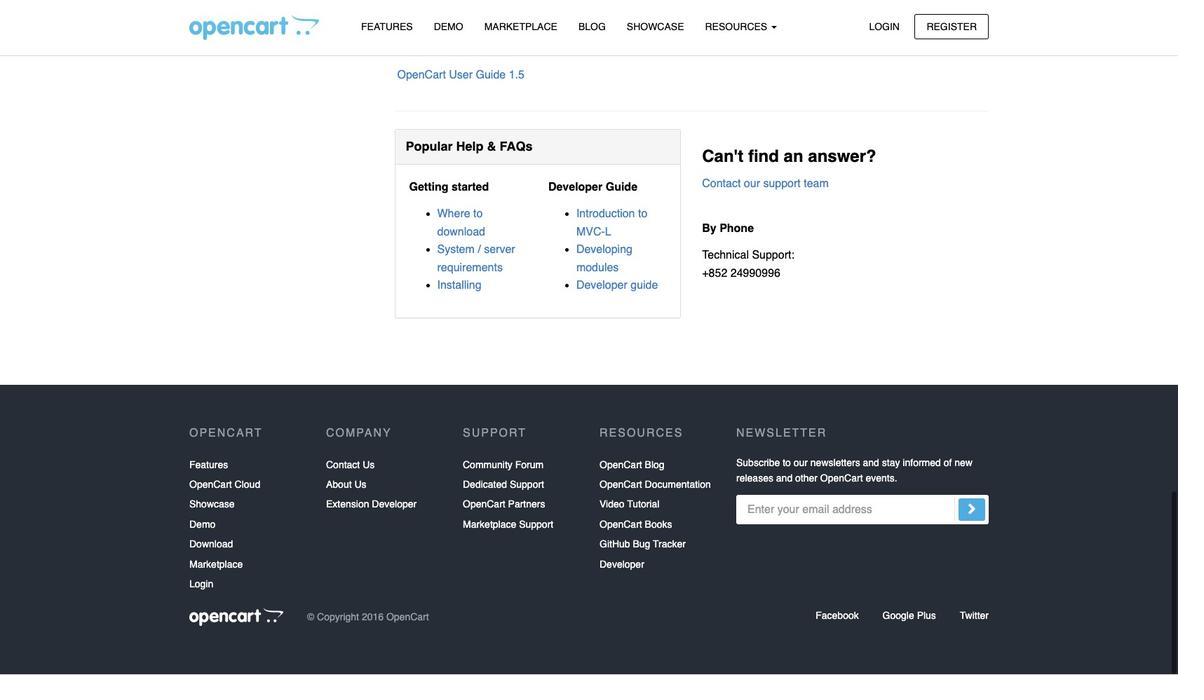 Task type: describe. For each thing, give the bounding box(es) containing it.
extension
[[326, 500, 369, 511]]

opencart partners link
[[463, 496, 546, 516]]

1 horizontal spatial guide
[[606, 182, 638, 194]]

video
[[600, 500, 625, 511]]

angle right image
[[968, 502, 977, 518]]

introduction to mvc-l link
[[577, 208, 648, 239]]

opencart blog link
[[600, 456, 665, 476]]

faqs
[[500, 140, 533, 154]]

marketplace for leftmost marketplace 'link'
[[189, 560, 243, 571]]

dedicated
[[463, 480, 507, 491]]

community forum link
[[463, 456, 544, 476]]

demo for the right demo link
[[434, 21, 464, 32]]

opencart user guide 1.5 image
[[404, 0, 518, 59]]

/
[[478, 244, 481, 257]]

developing
[[577, 244, 633, 257]]

opencart for opencart blog
[[600, 460, 643, 471]]

releases
[[737, 474, 774, 485]]

opencart for opencart partners
[[463, 500, 506, 511]]

popular
[[406, 140, 453, 154]]

contact for contact us
[[326, 460, 360, 471]]

download
[[438, 226, 486, 239]]

where
[[438, 208, 471, 221]]

copyright
[[317, 613, 359, 624]]

newsletters
[[811, 458, 861, 469]]

blog link
[[568, 15, 617, 39]]

opencart for opencart cloud
[[189, 480, 232, 491]]

2016
[[362, 613, 384, 624]]

stay
[[883, 458, 901, 469]]

developing modules link
[[577, 244, 633, 275]]

plus
[[918, 611, 937, 623]]

system / server requirements link
[[438, 244, 516, 275]]

find
[[749, 147, 780, 167]]

opencart for opencart user guide 1.5
[[398, 69, 446, 82]]

register link
[[915, 14, 989, 39]]

technical support: +852 24990996
[[703, 250, 795, 280]]

support for marketplace
[[519, 520, 554, 531]]

opencart user guide 1.5
[[398, 69, 525, 82]]

community forum
[[463, 460, 544, 471]]

0 horizontal spatial showcase link
[[189, 496, 235, 516]]

facebook
[[816, 611, 859, 623]]

documentation
[[645, 480, 711, 491]]

about
[[326, 480, 352, 491]]

where to download system / server requirements installing
[[438, 208, 516, 293]]

1 horizontal spatial login link
[[858, 14, 912, 39]]

answer?
[[809, 147, 877, 167]]

&
[[487, 140, 496, 154]]

showcase for the left showcase link
[[189, 500, 235, 511]]

+852
[[703, 268, 728, 280]]

informed
[[903, 458, 942, 469]]

installing link
[[438, 280, 482, 293]]

marketplace for the rightmost marketplace 'link'
[[485, 21, 558, 32]]

1.5
[[509, 69, 525, 82]]

opencart partners
[[463, 500, 546, 511]]

developer up the introduction
[[549, 182, 603, 194]]

tracker
[[653, 540, 686, 551]]

subscribe
[[737, 458, 781, 469]]

© copyright 2016 opencart
[[307, 613, 429, 624]]

google plus
[[883, 611, 937, 623]]

system
[[438, 244, 475, 257]]

opencart cloud link
[[189, 476, 260, 496]]

github bug tracker
[[600, 540, 686, 551]]

Enter your email address text field
[[737, 496, 989, 526]]

1 horizontal spatial showcase link
[[617, 15, 695, 39]]

24990996
[[731, 268, 781, 280]]

installing
[[438, 280, 482, 293]]

twitter link
[[961, 611, 989, 623]]

marketplace support
[[463, 520, 554, 531]]

login for the leftmost login link
[[189, 580, 214, 591]]

an
[[784, 147, 804, 167]]

google plus link
[[883, 611, 937, 623]]

can't
[[703, 147, 744, 167]]

support:
[[753, 250, 795, 263]]

community
[[463, 460, 513, 471]]

bug
[[633, 540, 651, 551]]

opencart - open source shopping cart solution image
[[189, 15, 319, 40]]

company
[[326, 428, 392, 441]]

developer guide
[[549, 182, 638, 194]]

developer guide link
[[577, 280, 659, 293]]

showcase for the right showcase link
[[627, 21, 685, 32]]

by phone
[[703, 223, 754, 236]]

about us
[[326, 480, 367, 491]]

server
[[484, 244, 516, 257]]

opencart right 2016
[[387, 613, 429, 624]]

resources link
[[695, 15, 788, 39]]

1 vertical spatial resources
[[600, 428, 684, 441]]

download link
[[189, 536, 233, 555]]



Task type: locate. For each thing, give the bounding box(es) containing it.
introduction to mvc-l developing modules developer guide
[[577, 208, 659, 293]]

0 horizontal spatial contact
[[326, 460, 360, 471]]

of
[[944, 458, 953, 469]]

requirements
[[438, 262, 503, 275]]

1 vertical spatial and
[[777, 474, 793, 485]]

support up partners
[[510, 480, 545, 491]]

1 vertical spatial marketplace link
[[189, 555, 243, 575]]

1 horizontal spatial and
[[863, 458, 880, 469]]

our inside subscribe to our newsletters and stay informed of new releases and other opencart events.
[[794, 458, 808, 469]]

1 vertical spatial blog
[[645, 460, 665, 471]]

support down partners
[[519, 520, 554, 531]]

opencart inside opencart cloud link
[[189, 480, 232, 491]]

features for opencart cloud
[[189, 460, 228, 471]]

0 vertical spatial and
[[863, 458, 880, 469]]

0 horizontal spatial showcase
[[189, 500, 235, 511]]

0 vertical spatial showcase link
[[617, 15, 695, 39]]

our up other at the right bottom
[[794, 458, 808, 469]]

0 horizontal spatial demo
[[189, 520, 216, 531]]

1 vertical spatial guide
[[606, 182, 638, 194]]

l
[[605, 226, 612, 239]]

us for about us
[[355, 480, 367, 491]]

guide left '1.5'
[[476, 69, 506, 82]]

1 horizontal spatial our
[[794, 458, 808, 469]]

to for introduction to mvc-l
[[639, 208, 648, 221]]

team
[[804, 178, 829, 191]]

us for contact us
[[363, 460, 375, 471]]

support for dedicated
[[510, 480, 545, 491]]

dedicated support link
[[463, 476, 545, 496]]

1 vertical spatial features link
[[189, 456, 228, 476]]

facebook link
[[816, 611, 859, 623]]

marketplace inside marketplace 'link'
[[485, 21, 558, 32]]

0 horizontal spatial features
[[189, 460, 228, 471]]

showcase link
[[617, 15, 695, 39], [189, 496, 235, 516]]

opencart up github on the right
[[600, 520, 643, 531]]

1 vertical spatial demo link
[[189, 516, 216, 536]]

0 horizontal spatial resources
[[600, 428, 684, 441]]

our down find
[[744, 178, 761, 191]]

about us link
[[326, 476, 367, 496]]

login down download link
[[189, 580, 214, 591]]

twitter
[[961, 611, 989, 623]]

1 vertical spatial us
[[355, 480, 367, 491]]

and left other at the right bottom
[[777, 474, 793, 485]]

marketplace link
[[474, 15, 568, 39], [189, 555, 243, 575]]

0 vertical spatial blog
[[579, 21, 606, 32]]

opencart for opencart books
[[600, 520, 643, 531]]

contact up about us
[[326, 460, 360, 471]]

marketplace down opencart partners "link"
[[463, 520, 517, 531]]

opencart inside subscribe to our newsletters and stay informed of new releases and other opencart events.
[[821, 474, 864, 485]]

1 horizontal spatial features link
[[351, 15, 424, 39]]

0 vertical spatial showcase
[[627, 21, 685, 32]]

demo for the bottom demo link
[[189, 520, 216, 531]]

video tutorial link
[[600, 496, 660, 516]]

0 vertical spatial support
[[463, 428, 527, 441]]

1 vertical spatial marketplace
[[463, 520, 517, 531]]

and
[[863, 458, 880, 469], [777, 474, 793, 485]]

1 horizontal spatial blog
[[645, 460, 665, 471]]

0 vertical spatial features link
[[351, 15, 424, 39]]

1 horizontal spatial demo
[[434, 21, 464, 32]]

0 horizontal spatial demo link
[[189, 516, 216, 536]]

resources
[[706, 21, 771, 32], [600, 428, 684, 441]]

opencart inside opencart partners "link"
[[463, 500, 506, 511]]

opencart books link
[[600, 516, 673, 536]]

to inside where to download system / server requirements installing
[[474, 208, 483, 221]]

register
[[927, 21, 978, 32]]

contact our support team
[[703, 178, 829, 191]]

to inside introduction to mvc-l developing modules developer guide
[[639, 208, 648, 221]]

events.
[[866, 474, 898, 485]]

login left register
[[870, 21, 900, 32]]

extension developer
[[326, 500, 417, 511]]

demo link up download
[[189, 516, 216, 536]]

guide up the introduction
[[606, 182, 638, 194]]

0 vertical spatial marketplace
[[485, 21, 558, 32]]

opencart user guide 1.5 link
[[398, 69, 525, 82]]

us up about us
[[363, 460, 375, 471]]

0 vertical spatial marketplace link
[[474, 15, 568, 39]]

0 horizontal spatial to
[[474, 208, 483, 221]]

opencart inside opencart books "link"
[[600, 520, 643, 531]]

opencart down the newsletters
[[821, 474, 864, 485]]

0 horizontal spatial and
[[777, 474, 793, 485]]

opencart up opencart cloud
[[189, 428, 263, 441]]

1 horizontal spatial features
[[361, 21, 413, 32]]

opencart cloud
[[189, 480, 260, 491]]

opencart up opencart documentation
[[600, 460, 643, 471]]

demo link up user
[[424, 15, 474, 39]]

0 vertical spatial login
[[870, 21, 900, 32]]

video tutorial
[[600, 500, 660, 511]]

marketplace
[[485, 21, 558, 32], [463, 520, 517, 531], [189, 560, 243, 571]]

opencart up video tutorial
[[600, 480, 643, 491]]

user
[[449, 69, 473, 82]]

where to download link
[[438, 208, 486, 239]]

support up community
[[463, 428, 527, 441]]

1 vertical spatial contact
[[326, 460, 360, 471]]

features link for demo
[[351, 15, 424, 39]]

popular help & faqs
[[406, 140, 533, 154]]

contact us link
[[326, 456, 375, 476]]

features
[[361, 21, 413, 32], [189, 460, 228, 471]]

1 vertical spatial login
[[189, 580, 214, 591]]

1 horizontal spatial marketplace link
[[474, 15, 568, 39]]

demo up user
[[434, 21, 464, 32]]

0 vertical spatial resources
[[706, 21, 771, 32]]

introduction
[[577, 208, 635, 221]]

started
[[452, 182, 489, 194]]

cloud
[[235, 480, 260, 491]]

to
[[474, 208, 483, 221], [639, 208, 648, 221], [783, 458, 791, 469]]

other
[[796, 474, 818, 485]]

support
[[463, 428, 527, 441], [510, 480, 545, 491], [519, 520, 554, 531]]

1 vertical spatial features
[[189, 460, 228, 471]]

1 vertical spatial showcase link
[[189, 496, 235, 516]]

to right where
[[474, 208, 483, 221]]

login link
[[858, 14, 912, 39], [189, 575, 214, 595]]

marketplace link up '1.5'
[[474, 15, 568, 39]]

1 horizontal spatial to
[[639, 208, 648, 221]]

github bug tracker link
[[600, 536, 686, 555]]

to right subscribe
[[783, 458, 791, 469]]

features link for opencart cloud
[[189, 456, 228, 476]]

0 vertical spatial demo
[[434, 21, 464, 32]]

opencart documentation link
[[600, 476, 711, 496]]

1 vertical spatial login link
[[189, 575, 214, 595]]

tutorial
[[628, 500, 660, 511]]

guide
[[631, 280, 659, 293]]

modules
[[577, 262, 619, 275]]

0 horizontal spatial features link
[[189, 456, 228, 476]]

1 vertical spatial showcase
[[189, 500, 235, 511]]

showcase down opencart cloud link
[[189, 500, 235, 511]]

0 horizontal spatial login
[[189, 580, 214, 591]]

1 horizontal spatial contact
[[703, 178, 741, 191]]

0 horizontal spatial login link
[[189, 575, 214, 595]]

showcase right blog link
[[627, 21, 685, 32]]

by
[[703, 223, 717, 236]]

partners
[[508, 500, 546, 511]]

0 horizontal spatial our
[[744, 178, 761, 191]]

©
[[307, 613, 315, 624]]

marketplace support link
[[463, 516, 554, 536]]

1 horizontal spatial showcase
[[627, 21, 685, 32]]

and up events.
[[863, 458, 880, 469]]

marketplace up '1.5'
[[485, 21, 558, 32]]

technical
[[703, 250, 749, 263]]

support
[[764, 178, 801, 191]]

developer down 'modules'
[[577, 280, 628, 293]]

0 vertical spatial demo link
[[424, 15, 474, 39]]

0 vertical spatial our
[[744, 178, 761, 191]]

1 vertical spatial our
[[794, 458, 808, 469]]

1 horizontal spatial demo link
[[424, 15, 474, 39]]

login
[[870, 21, 900, 32], [189, 580, 214, 591]]

help
[[456, 140, 484, 154]]

to right the introduction
[[639, 208, 648, 221]]

0 vertical spatial login link
[[858, 14, 912, 39]]

marketplace link down download
[[189, 555, 243, 575]]

developer link
[[600, 555, 645, 575]]

opencart for opencart documentation
[[600, 480, 643, 491]]

login link left register link
[[858, 14, 912, 39]]

phone
[[720, 223, 754, 236]]

opencart image
[[189, 609, 283, 628]]

to for where to download
[[474, 208, 483, 221]]

developer down github on the right
[[600, 560, 645, 571]]

can't find an answer?
[[703, 147, 877, 167]]

opencart inside opencart blog link
[[600, 460, 643, 471]]

login link down download link
[[189, 575, 214, 595]]

0 vertical spatial features
[[361, 21, 413, 32]]

developer right the extension
[[372, 500, 417, 511]]

getting
[[409, 182, 449, 194]]

developer inside introduction to mvc-l developing modules developer guide
[[577, 280, 628, 293]]

2 vertical spatial support
[[519, 520, 554, 531]]

opencart down dedicated
[[463, 500, 506, 511]]

0 horizontal spatial guide
[[476, 69, 506, 82]]

contact down can't
[[703, 178, 741, 191]]

features for demo
[[361, 21, 413, 32]]

2 vertical spatial marketplace
[[189, 560, 243, 571]]

1 vertical spatial demo
[[189, 520, 216, 531]]

getting started
[[409, 182, 489, 194]]

blog
[[579, 21, 606, 32], [645, 460, 665, 471]]

github
[[600, 540, 631, 551]]

us right "about"
[[355, 480, 367, 491]]

google
[[883, 611, 915, 623]]

opencart left cloud
[[189, 480, 232, 491]]

demo up download
[[189, 520, 216, 531]]

guide
[[476, 69, 506, 82], [606, 182, 638, 194]]

extension developer link
[[326, 496, 417, 516]]

login for rightmost login link
[[870, 21, 900, 32]]

0 horizontal spatial blog
[[579, 21, 606, 32]]

0 vertical spatial us
[[363, 460, 375, 471]]

subscribe to our newsletters and stay informed of new releases and other opencart events.
[[737, 458, 973, 485]]

newsletter
[[737, 428, 828, 441]]

2 horizontal spatial to
[[783, 458, 791, 469]]

1 vertical spatial support
[[510, 480, 545, 491]]

0 vertical spatial guide
[[476, 69, 506, 82]]

marketplace down download link
[[189, 560, 243, 571]]

contact
[[703, 178, 741, 191], [326, 460, 360, 471]]

opencart left user
[[398, 69, 446, 82]]

0 horizontal spatial marketplace link
[[189, 555, 243, 575]]

to inside subscribe to our newsletters and stay informed of new releases and other opencart events.
[[783, 458, 791, 469]]

1 horizontal spatial resources
[[706, 21, 771, 32]]

opencart documentation
[[600, 480, 711, 491]]

new
[[955, 458, 973, 469]]

contact for contact our support team
[[703, 178, 741, 191]]

marketplace for marketplace support
[[463, 520, 517, 531]]

contact us
[[326, 460, 375, 471]]

opencart books
[[600, 520, 673, 531]]

1 horizontal spatial login
[[870, 21, 900, 32]]

marketplace inside "marketplace support" link
[[463, 520, 517, 531]]

0 vertical spatial contact
[[703, 178, 741, 191]]



Task type: vqa. For each thing, say whether or not it's contained in the screenshot.
"Gift Vouchers" link at top left
no



